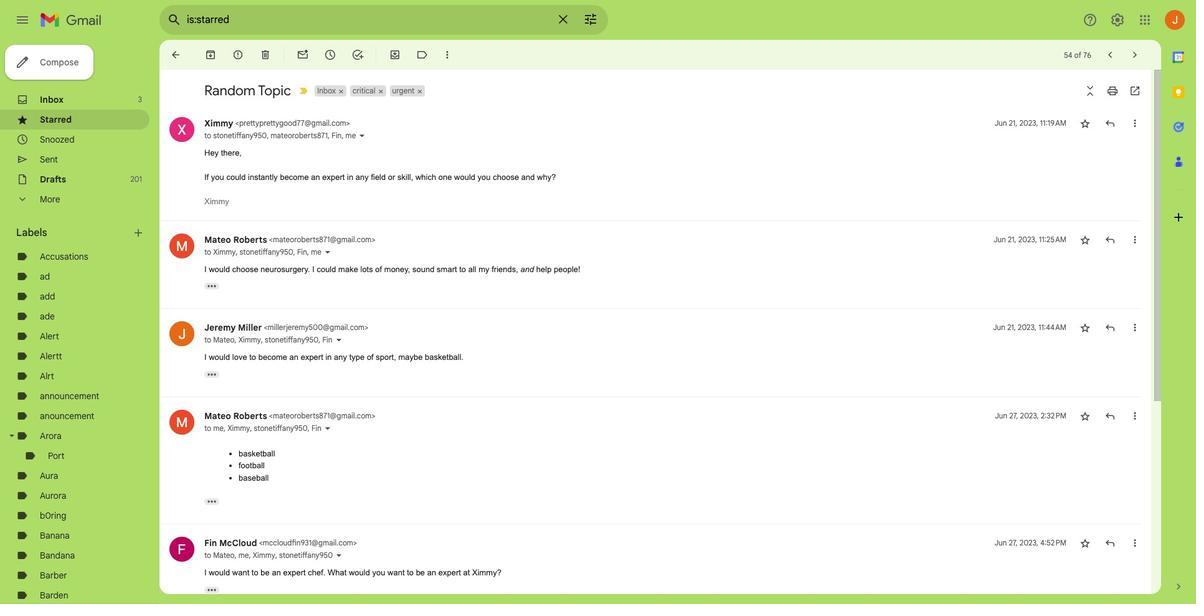Task type: describe. For each thing, give the bounding box(es) containing it.
to mateo , ximmy , stonetiffany950 , fin
[[204, 335, 333, 345]]

fin mccloud cell
[[204, 538, 357, 549]]

inbox link
[[40, 94, 64, 105]]

barden
[[40, 590, 68, 601]]

field
[[371, 173, 386, 182]]

i for choose
[[204, 265, 207, 274]]

expert for type
[[301, 353, 323, 362]]

alert
[[40, 331, 59, 342]]

3
[[138, 95, 142, 104]]

1 want from the left
[[232, 568, 249, 578]]

not starred checkbox for 11:44 am
[[1079, 322, 1092, 334]]

bandana
[[40, 550, 75, 561]]

27, for mccloud
[[1009, 538, 1018, 548]]

an for could
[[311, 173, 320, 182]]

mateo roberts < mateoroberts871@gmail.com > for fin
[[204, 234, 375, 245]]

to stonetiffany950 , mateoroberts871 , fin , me
[[204, 131, 356, 140]]

any for field
[[356, 173, 369, 182]]

would for i would choose neurosurgery. i could make lots of money, sound smart to all my friends, and help people!
[[209, 265, 230, 274]]

starred
[[40, 114, 72, 125]]

in for type
[[326, 353, 332, 362]]

there,
[[221, 148, 242, 158]]

starred link
[[40, 114, 72, 125]]

jeremy miller cell
[[204, 322, 368, 333]]

< for to ximmy , stonetiffany950 , fin , me
[[269, 235, 273, 244]]

miller
[[238, 322, 262, 333]]

or
[[388, 173, 395, 182]]

advanced search options image
[[578, 7, 603, 32]]

accusations
[[40, 251, 88, 262]]

0 vertical spatial and
[[521, 173, 535, 182]]

more
[[40, 194, 60, 205]]

all
[[468, 265, 477, 274]]

critical
[[353, 86, 376, 95]]

mateo roberts cell for stonetiffany950
[[204, 410, 375, 422]]

anouncement link
[[40, 411, 94, 422]]

anouncement
[[40, 411, 94, 422]]

move to inbox image
[[389, 49, 401, 61]]

an for want
[[272, 568, 281, 578]]

jun 27, 2023, 2:32 pm
[[995, 411, 1067, 420]]

show details image for mateo roberts
[[324, 248, 332, 256]]

i would want to be an expert chef. what would you want to be an expert at ximmy?
[[204, 568, 502, 578]]

chef.
[[308, 568, 326, 578]]

to ximmy , stonetiffany950 , fin , me
[[204, 247, 322, 256]]

list containing ximmy
[[160, 105, 1142, 604]]

11:19 am
[[1040, 118, 1067, 128]]

baseball
[[239, 473, 269, 483]]

jun for jun 27, 2023, 4:52 pm
[[995, 538, 1007, 548]]

lots
[[361, 265, 373, 274]]

2023, for 11:44 am
[[1018, 323, 1037, 332]]

mateo up to me , ximmy , stonetiffany950 , fin
[[204, 410, 231, 422]]

show trimmed content image for mateo
[[204, 283, 219, 290]]

jun 27, 2023, 4:52 pm cell
[[995, 537, 1067, 550]]

21, for miller
[[1008, 323, 1016, 332]]

labels navigation
[[0, 40, 160, 604]]

millerjeremy500@gmail.com
[[268, 323, 365, 332]]

show trimmed content image for fin
[[204, 587, 219, 594]]

show details image for jeremy miller
[[335, 337, 342, 344]]

banana link
[[40, 530, 70, 542]]

jun 21, 2023, 11:44 am cell
[[993, 322, 1067, 334]]

random topic
[[204, 82, 291, 99]]

if you could instantly become an expert in any field or skill, which one would you choose and why?
[[204, 173, 558, 182]]

which
[[416, 173, 436, 182]]

drafts
[[40, 174, 66, 185]]

1 horizontal spatial of
[[375, 265, 382, 274]]

not starred checkbox for 4:52 pm
[[1079, 537, 1092, 550]]

jun 27, 2023, 2:32 pm cell
[[995, 410, 1067, 422]]

expert for would
[[283, 568, 306, 578]]

labels heading
[[16, 227, 132, 239]]

bandana link
[[40, 550, 75, 561]]

ximmy?
[[472, 568, 502, 578]]

port link
[[48, 451, 65, 462]]

type
[[349, 353, 365, 362]]

critical button
[[350, 85, 377, 97]]

sent
[[40, 154, 58, 165]]

ximmy cell
[[204, 118, 350, 129]]

search mail image
[[163, 9, 186, 31]]

banana
[[40, 530, 70, 542]]

prettyprettygood77@gmail.com
[[239, 118, 346, 128]]

76
[[1084, 50, 1092, 60]]

aura
[[40, 470, 58, 482]]

1 horizontal spatial choose
[[493, 173, 519, 182]]

neurosurgery.
[[261, 265, 310, 274]]

alertt link
[[40, 351, 62, 362]]

1 horizontal spatial you
[[372, 568, 385, 578]]

not starred checkbox for 11:25 am
[[1079, 233, 1092, 246]]

in for field
[[347, 173, 353, 182]]

topic
[[258, 82, 291, 99]]

stonetiffany950 up there, at the left top of page
[[213, 131, 267, 140]]

jun 27, 2023, 4:52 pm
[[995, 538, 1067, 548]]

barber
[[40, 570, 67, 581]]

mateoroberts871@gmail.com for to ximmy , stonetiffany950 , fin , me
[[273, 235, 372, 244]]

2 horizontal spatial you
[[478, 173, 491, 182]]

love
[[232, 353, 247, 362]]

add link
[[40, 291, 55, 302]]

alrt
[[40, 371, 54, 382]]

older image
[[1129, 49, 1142, 61]]

fin mccloud < mccloudfin931@gmail.com >
[[204, 538, 357, 549]]

announcement
[[40, 391, 99, 402]]

jun 21, 2023, 11:19 am
[[995, 118, 1067, 128]]

show details image for mccloud
[[335, 552, 343, 560]]

urgent
[[392, 86, 415, 95]]

inbox for inbox button
[[317, 86, 336, 95]]

21, for <
[[1009, 118, 1018, 128]]

what
[[328, 568, 347, 578]]

< inside ximmy < prettyprettygood77@gmail.com >
[[235, 118, 239, 128]]

mateoroberts871
[[271, 131, 328, 140]]

sent link
[[40, 154, 58, 165]]

expert left at
[[439, 568, 461, 578]]

inbox button
[[315, 85, 337, 97]]

one
[[439, 173, 452, 182]]

ximmy < prettyprettygood77@gmail.com >
[[204, 118, 350, 129]]

accusations link
[[40, 251, 88, 262]]

i would choose neurosurgery. i could make lots of money, sound smart to all my friends, and help people!
[[204, 265, 581, 274]]

compose
[[40, 57, 79, 68]]

snoozed
[[40, 134, 75, 145]]

port
[[48, 451, 65, 462]]

not starred image for roberts
[[1079, 233, 1092, 246]]

stonetiffany950 up basketball at the left of the page
[[254, 423, 308, 433]]

become for to
[[258, 353, 287, 362]]

not starred image for mccloud
[[1079, 537, 1092, 550]]

people!
[[554, 265, 581, 274]]

more image
[[441, 49, 454, 61]]

gmail image
[[40, 7, 108, 32]]



Task type: vqa. For each thing, say whether or not it's contained in the screenshot.
Ask before displaying external images - This option also disables dynamic email. on the bottom
no



Task type: locate. For each thing, give the bounding box(es) containing it.
> inside fin mccloud < mccloudfin931@gmail.com >
[[353, 538, 357, 548]]

jun inside jun 21, 2023, 11:25 am cell
[[994, 235, 1006, 244]]

2023, left 4:52 pm
[[1020, 538, 1039, 548]]

2 mateo roberts cell from the top
[[204, 410, 375, 422]]

want down "mccloud"
[[232, 568, 249, 578]]

1 vertical spatial and
[[521, 265, 534, 274]]

become down the to mateo , ximmy , stonetiffany950 , fin
[[258, 353, 287, 362]]

basketball.
[[425, 353, 464, 362]]

not starred image
[[1079, 117, 1092, 130], [1079, 233, 1092, 246], [1079, 322, 1092, 334]]

why?
[[537, 173, 556, 182]]

1 not starred checkbox from the top
[[1079, 117, 1092, 130]]

2 vertical spatial show details image
[[335, 552, 343, 560]]

any left type on the left of the page
[[334, 353, 347, 362]]

1 vertical spatial not starred image
[[1079, 233, 1092, 246]]

> for to me , ximmy , stonetiffany950 , fin
[[372, 411, 375, 420]]

basketball
[[239, 449, 275, 458]]

0 vertical spatial of
[[1075, 50, 1082, 60]]

show details image for <
[[359, 132, 366, 140]]

0 vertical spatial in
[[347, 173, 353, 182]]

i for want
[[204, 568, 207, 578]]

1 not starred image from the top
[[1079, 117, 1092, 130]]

i for love
[[204, 353, 207, 362]]

not starred checkbox right 2:32 pm
[[1079, 410, 1092, 422]]

1 mateo roberts cell from the top
[[204, 234, 375, 245]]

not starred image for roberts
[[1079, 410, 1092, 422]]

mateo roberts cell for fin
[[204, 234, 375, 245]]

0 horizontal spatial any
[[334, 353, 347, 362]]

Not starred checkbox
[[1079, 117, 1092, 130], [1079, 233, 1092, 246], [1079, 322, 1092, 334], [1079, 410, 1092, 422], [1079, 537, 1092, 550]]

> inside the jeremy miller < millerjeremy500@gmail.com >
[[365, 323, 368, 332]]

27, left 4:52 pm
[[1009, 538, 1018, 548]]

<
[[235, 118, 239, 128], [269, 235, 273, 244], [264, 323, 268, 332], [269, 411, 273, 420], [259, 538, 263, 548]]

jun inside jun 21, 2023, 11:19 am cell
[[995, 118, 1007, 128]]

in left type on the left of the page
[[326, 353, 332, 362]]

arora
[[40, 431, 62, 442]]

football
[[239, 461, 265, 470]]

2 vertical spatial not starred image
[[1079, 322, 1092, 334]]

2 want from the left
[[388, 568, 405, 578]]

1 vertical spatial could
[[317, 265, 336, 274]]

jeremy
[[204, 322, 236, 333]]

snoozed link
[[40, 134, 75, 145]]

not starred image right 4:52 pm
[[1079, 537, 1092, 550]]

want right what
[[388, 568, 405, 578]]

mateo roberts < mateoroberts871@gmail.com > up the to ximmy , stonetiffany950 , fin , me
[[204, 234, 375, 245]]

1 vertical spatial of
[[375, 265, 382, 274]]

add to tasks image
[[351, 49, 364, 61]]

would down "mccloud"
[[209, 568, 230, 578]]

mateo roberts cell up to me , ximmy , stonetiffany950 , fin
[[204, 410, 375, 422]]

barber link
[[40, 570, 67, 581]]

clear search image
[[551, 7, 576, 32]]

jun left 11:19 am
[[995, 118, 1007, 128]]

not starred checkbox right 11:25 am
[[1079, 233, 1092, 246]]

0 vertical spatial mateoroberts871@gmail.com
[[273, 235, 372, 244]]

2 horizontal spatial of
[[1075, 50, 1082, 60]]

maybe
[[398, 353, 423, 362]]

settings image
[[1110, 12, 1125, 27]]

1 horizontal spatial show details image
[[335, 552, 343, 560]]

labels
[[16, 227, 47, 239]]

not starred image right 11:44 am
[[1079, 322, 1092, 334]]

aurora
[[40, 490, 66, 502]]

0 horizontal spatial inbox
[[40, 94, 64, 105]]

2023, for 11:25 am
[[1019, 235, 1037, 244]]

4 not starred checkbox from the top
[[1079, 410, 1092, 422]]

>
[[346, 118, 350, 128], [372, 235, 375, 244], [365, 323, 368, 332], [372, 411, 375, 420], [353, 538, 357, 548]]

2 not starred checkbox from the top
[[1079, 233, 1092, 246]]

ad link
[[40, 271, 50, 282]]

0 vertical spatial not starred image
[[1079, 410, 1092, 422]]

mateo down "mccloud"
[[213, 551, 235, 560]]

< for to mateo , me , ximmy , stonetiffany950
[[259, 538, 263, 548]]

be
[[261, 568, 270, 578], [416, 568, 425, 578]]

27, inside cell
[[1010, 411, 1019, 420]]

2 roberts from the top
[[233, 410, 267, 422]]

ade link
[[40, 311, 55, 322]]

3 not starred image from the top
[[1079, 322, 1092, 334]]

any for type
[[334, 353, 347, 362]]

urgent button
[[390, 85, 416, 97]]

2 show trimmed content image from the top
[[204, 371, 219, 378]]

2 mateo roberts < mateoroberts871@gmail.com > from the top
[[204, 410, 375, 422]]

show trimmed content image down "mccloud"
[[204, 587, 219, 594]]

become for instantly
[[280, 173, 309, 182]]

skill,
[[398, 173, 413, 182]]

jun 21, 2023, 11:25 am cell
[[994, 233, 1067, 246]]

would for i would want to be an expert chef. what would you want to be an expert at ximmy?
[[209, 568, 230, 578]]

jun left 11:25 am
[[994, 235, 1006, 244]]

me
[[346, 131, 356, 140], [311, 247, 322, 256], [213, 423, 224, 433], [238, 551, 249, 560]]

show trimmed content image
[[204, 499, 219, 505]]

money,
[[384, 265, 410, 274]]

jun for jun 21, 2023, 11:44 am
[[993, 323, 1006, 332]]

0 vertical spatial roberts
[[233, 234, 267, 245]]

jun for jun 21, 2023, 11:19 am
[[995, 118, 1007, 128]]

not starred checkbox for 2:32 pm
[[1079, 410, 1092, 422]]

my
[[479, 265, 490, 274]]

to mateo , me , ximmy , stonetiffany950
[[204, 551, 333, 560]]

0 horizontal spatial of
[[367, 353, 374, 362]]

not starred image right 2:32 pm
[[1079, 410, 1092, 422]]

2 be from the left
[[416, 568, 425, 578]]

an down 'mateoroberts871'
[[311, 173, 320, 182]]

show trimmed content image for jeremy
[[204, 371, 219, 378]]

could
[[226, 173, 246, 182], [317, 265, 336, 274]]

ad
[[40, 271, 50, 282]]

0 vertical spatial show details image
[[324, 248, 332, 256]]

random
[[204, 82, 256, 99]]

> inside ximmy < prettyprettygood77@gmail.com >
[[346, 118, 350, 128]]

be left at
[[416, 568, 425, 578]]

1 mateo roberts < mateoroberts871@gmail.com > from the top
[[204, 234, 375, 245]]

drafts link
[[40, 174, 66, 185]]

1 not starred image from the top
[[1079, 410, 1092, 422]]

jun 21, 2023, 11:19 am cell
[[995, 117, 1067, 130]]

mateoroberts871@gmail.com down i would love to become an expert in any type of sport, maybe basketball.
[[273, 411, 372, 420]]

jun for jun 27, 2023, 2:32 pm
[[995, 411, 1008, 420]]

list
[[160, 105, 1142, 604]]

0 horizontal spatial choose
[[232, 265, 258, 274]]

1 horizontal spatial want
[[388, 568, 405, 578]]

2 vertical spatial 21,
[[1008, 323, 1016, 332]]

stonetiffany950
[[213, 131, 267, 140], [240, 247, 293, 256], [265, 335, 319, 345], [254, 423, 308, 433], [279, 551, 333, 560]]

inbox up starred link
[[40, 94, 64, 105]]

jun left 2:32 pm
[[995, 411, 1008, 420]]

newer image
[[1104, 49, 1117, 61]]

0 vertical spatial not starred image
[[1079, 117, 1092, 130]]

support image
[[1083, 12, 1098, 27]]

an down jeremy miller cell
[[290, 353, 299, 362]]

0 horizontal spatial be
[[261, 568, 270, 578]]

jun inside jun 21, 2023, 11:44 am cell
[[993, 323, 1006, 332]]

ade
[[40, 311, 55, 322]]

archive image
[[204, 49, 217, 61]]

main menu image
[[15, 12, 30, 27]]

mccloud
[[219, 538, 257, 549]]

0 vertical spatial mateo roberts cell
[[204, 234, 375, 245]]

jun inside jun 27, 2023, 2:32 pm cell
[[995, 411, 1008, 420]]

1 be from the left
[[261, 568, 270, 578]]

2 not starred image from the top
[[1079, 537, 1092, 550]]

0 vertical spatial 27,
[[1010, 411, 1019, 420]]

jun for jun 21, 2023, 11:25 am
[[994, 235, 1006, 244]]

1 horizontal spatial be
[[416, 568, 425, 578]]

make
[[338, 265, 358, 274]]

jun inside jun 27, 2023, 4:52 pm cell
[[995, 538, 1007, 548]]

21,
[[1009, 118, 1018, 128], [1008, 235, 1017, 244], [1008, 323, 1016, 332]]

not starred checkbox right 11:44 am
[[1079, 322, 1092, 334]]

compose button
[[5, 45, 94, 80]]

< up to mateo , me , ximmy , stonetiffany950
[[259, 538, 263, 548]]

0 horizontal spatial you
[[211, 173, 224, 182]]

an for love
[[290, 353, 299, 362]]

1 vertical spatial choose
[[232, 265, 258, 274]]

would right what
[[349, 568, 370, 578]]

21, left 11:25 am
[[1008, 235, 1017, 244]]

2 mateoroberts871@gmail.com from the top
[[273, 411, 372, 420]]

show details image
[[324, 248, 332, 256], [335, 337, 342, 344]]

0 horizontal spatial show details image
[[324, 425, 332, 432]]

not starred image right 11:19 am
[[1079, 117, 1092, 130]]

expert left chef.
[[283, 568, 306, 578]]

arora link
[[40, 431, 62, 442]]

an
[[311, 173, 320, 182], [290, 353, 299, 362], [272, 568, 281, 578], [427, 568, 436, 578]]

2 vertical spatial show trimmed content image
[[204, 587, 219, 594]]

1 vertical spatial roberts
[[233, 410, 267, 422]]

5 not starred checkbox from the top
[[1079, 537, 1092, 550]]

< up to me , ximmy , stonetiffany950 , fin
[[269, 411, 273, 420]]

1 vertical spatial mateo roberts cell
[[204, 410, 375, 422]]

4:52 pm
[[1041, 538, 1067, 548]]

roberts up to me , ximmy , stonetiffany950 , fin
[[233, 410, 267, 422]]

of right lots
[[375, 265, 382, 274]]

> for to mateo , me , ximmy , stonetiffany950
[[353, 538, 357, 548]]

2 vertical spatial of
[[367, 353, 374, 362]]

to me , ximmy , stonetiffany950 , fin
[[204, 423, 322, 433]]

roberts for stonetiffany950
[[233, 234, 267, 245]]

in left the field
[[347, 173, 353, 182]]

54
[[1064, 50, 1073, 60]]

2023, left 11:44 am
[[1018, 323, 1037, 332]]

1 vertical spatial 27,
[[1009, 538, 1018, 548]]

an down to mateo , me , ximmy , stonetiffany950
[[272, 568, 281, 578]]

mateoroberts871@gmail.com up 'make' at the left top of page
[[273, 235, 372, 244]]

0 vertical spatial choose
[[493, 173, 519, 182]]

2023, left 11:19 am
[[1020, 118, 1039, 128]]

0 vertical spatial mateo roberts < mateoroberts871@gmail.com >
[[204, 234, 375, 245]]

labels image
[[416, 49, 429, 61]]

< inside fin mccloud < mccloudfin931@gmail.com >
[[259, 538, 263, 548]]

i would love to become an expert in any type of sport, maybe basketball.
[[204, 353, 466, 362]]

0 horizontal spatial could
[[226, 173, 246, 182]]

< up there, at the left top of page
[[235, 118, 239, 128]]

would left the love
[[209, 353, 230, 362]]

aurora link
[[40, 490, 66, 502]]

i
[[204, 265, 207, 274], [312, 265, 315, 274], [204, 353, 207, 362], [204, 568, 207, 578]]

mateo roberts cell
[[204, 234, 375, 245], [204, 410, 375, 422]]

roberts up the to ximmy , stonetiffany950 , fin , me
[[233, 234, 267, 245]]

stonetiffany950 down mccloudfin931@gmail.com
[[279, 551, 333, 560]]

21, left 11:19 am
[[1009, 118, 1018, 128]]

21, inside cell
[[1008, 235, 1017, 244]]

and left help
[[521, 265, 534, 274]]

choose left why?
[[493, 173, 519, 182]]

of right type on the left of the page
[[367, 353, 374, 362]]

of left 76
[[1075, 50, 1082, 60]]

mateo roberts < mateoroberts871@gmail.com >
[[204, 234, 375, 245], [204, 410, 375, 422]]

2 horizontal spatial show details image
[[359, 132, 366, 140]]

> for to mateo , ximmy , stonetiffany950 , fin
[[365, 323, 368, 332]]

stonetiffany950 down jeremy miller cell
[[265, 335, 319, 345]]

2023, for 11:19 am
[[1020, 118, 1039, 128]]

1 vertical spatial in
[[326, 353, 332, 362]]

back to starred image
[[170, 49, 182, 61]]

not starred checkbox right 4:52 pm
[[1079, 537, 1092, 550]]

stonetiffany950 up 'neurosurgery.'
[[240, 247, 293, 256]]

not starred checkbox right 11:19 am
[[1079, 117, 1092, 130]]

2:32 pm
[[1041, 411, 1067, 420]]

1 vertical spatial mateo roberts < mateoroberts871@gmail.com >
[[204, 410, 375, 422]]

aura link
[[40, 470, 58, 482]]

inbox inside labels 'navigation'
[[40, 94, 64, 105]]

< up the to mateo , ximmy , stonetiffany950 , fin
[[264, 323, 268, 332]]

mateo roberts < mateoroberts871@gmail.com > for stonetiffany950
[[204, 410, 375, 422]]

help
[[536, 265, 552, 274]]

not starred image for miller
[[1079, 322, 1092, 334]]

snooze image
[[324, 49, 337, 61]]

0 horizontal spatial in
[[326, 353, 332, 362]]

not starred checkbox for 11:19 am
[[1079, 117, 1092, 130]]

jeremy miller < millerjeremy500@gmail.com >
[[204, 322, 368, 333]]

27, inside cell
[[1009, 538, 1018, 548]]

b0ring
[[40, 510, 66, 522]]

2 not starred image from the top
[[1079, 233, 1092, 246]]

not starred image for <
[[1079, 117, 1092, 130]]

would right one
[[454, 173, 475, 182]]

201
[[130, 174, 142, 184]]

not starred image right 11:25 am
[[1079, 233, 1092, 246]]

0 horizontal spatial show details image
[[324, 248, 332, 256]]

delete image
[[259, 49, 272, 61]]

choose down the to ximmy , stonetiffany950 , fin , me
[[232, 265, 258, 274]]

0 vertical spatial any
[[356, 173, 369, 182]]

an left at
[[427, 568, 436, 578]]

roberts for ximmy
[[233, 410, 267, 422]]

expert for field
[[322, 173, 345, 182]]

0 vertical spatial show details image
[[359, 132, 366, 140]]

11:44 am
[[1039, 323, 1067, 332]]

21, left 11:44 am
[[1008, 323, 1016, 332]]

add
[[40, 291, 55, 302]]

show trimmed content image down jeremy
[[204, 371, 219, 378]]

1 horizontal spatial in
[[347, 173, 353, 182]]

report spam image
[[232, 49, 244, 61]]

would down the to ximmy , stonetiffany950 , fin , me
[[209, 265, 230, 274]]

b0ring link
[[40, 510, 66, 522]]

1 horizontal spatial could
[[317, 265, 336, 274]]

1 vertical spatial 21,
[[1008, 235, 1017, 244]]

1 show trimmed content image from the top
[[204, 283, 219, 290]]

0 vertical spatial become
[[280, 173, 309, 182]]

3 show trimmed content image from the top
[[204, 587, 219, 594]]

roberts
[[233, 234, 267, 245], [233, 410, 267, 422]]

if
[[204, 173, 209, 182]]

fin
[[332, 131, 342, 140], [297, 247, 307, 256], [323, 335, 333, 345], [312, 423, 322, 433], [204, 538, 217, 549]]

> for to ximmy , stonetiffany950 , fin , me
[[372, 235, 375, 244]]

alrt link
[[40, 371, 54, 382]]

would for i would love to become an expert in any type of sport, maybe basketball.
[[209, 353, 230, 362]]

expert down the millerjeremy500@gmail.com
[[301, 353, 323, 362]]

1 horizontal spatial inbox
[[317, 86, 336, 95]]

1 vertical spatial become
[[258, 353, 287, 362]]

27,
[[1010, 411, 1019, 420], [1009, 538, 1018, 548]]

mateoroberts871@gmail.com for to me , ximmy , stonetiffany950 , fin
[[273, 411, 372, 420]]

hey there,
[[204, 148, 242, 158]]

alert link
[[40, 331, 59, 342]]

< for to mateo , ximmy , stonetiffany950 , fin
[[264, 323, 268, 332]]

not starred image
[[1079, 410, 1092, 422], [1079, 537, 1092, 550]]

mateo down jeremy
[[213, 335, 235, 345]]

could down there, at the left top of page
[[226, 173, 246, 182]]

you right what
[[372, 568, 385, 578]]

None search field
[[160, 5, 608, 35]]

any
[[356, 173, 369, 182], [334, 353, 347, 362]]

show trimmed content image
[[204, 283, 219, 290], [204, 371, 219, 378], [204, 587, 219, 594]]

1 vertical spatial any
[[334, 353, 347, 362]]

2023, left 11:25 am
[[1019, 235, 1037, 244]]

inbox down snooze image
[[317, 86, 336, 95]]

jun left 4:52 pm
[[995, 538, 1007, 548]]

1 roberts from the top
[[233, 234, 267, 245]]

2023,
[[1020, 118, 1039, 128], [1019, 235, 1037, 244], [1018, 323, 1037, 332], [1020, 411, 1039, 420], [1020, 538, 1039, 548]]

show details image
[[359, 132, 366, 140], [324, 425, 332, 432], [335, 552, 343, 560]]

1 horizontal spatial any
[[356, 173, 369, 182]]

tab list
[[1162, 40, 1196, 560]]

< inside the jeremy miller < millerjeremy500@gmail.com >
[[264, 323, 268, 332]]

54 of 76
[[1064, 50, 1092, 60]]

1 vertical spatial show details image
[[324, 425, 332, 432]]

inbox inside inbox button
[[317, 86, 336, 95]]

1 vertical spatial show details image
[[335, 337, 342, 344]]

any left the field
[[356, 173, 369, 182]]

2023, for 2:32 pm
[[1020, 411, 1039, 420]]

jun left 11:44 am
[[993, 323, 1006, 332]]

1 vertical spatial mateoroberts871@gmail.com
[[273, 411, 372, 420]]

1 mateoroberts871@gmail.com from the top
[[273, 235, 372, 244]]

inbox for 'inbox' link
[[40, 94, 64, 105]]

1 vertical spatial not starred image
[[1079, 537, 1092, 550]]

3 not starred checkbox from the top
[[1079, 322, 1092, 334]]

0 vertical spatial could
[[226, 173, 246, 182]]

mateo up the to ximmy , stonetiffany950 , fin , me
[[204, 234, 231, 245]]

become right instantly
[[280, 173, 309, 182]]

1 vertical spatial show trimmed content image
[[204, 371, 219, 378]]

mateo roberts < mateoroberts871@gmail.com > up to me , ximmy , stonetiffany950 , fin
[[204, 410, 375, 422]]

more button
[[0, 189, 150, 209]]

could left 'make' at the left top of page
[[317, 265, 336, 274]]

be down to mateo , me , ximmy , stonetiffany950
[[261, 568, 270, 578]]

< for to me , ximmy , stonetiffany950 , fin
[[269, 411, 273, 420]]

you right if
[[211, 173, 224, 182]]

21, for roberts
[[1008, 235, 1017, 244]]

2023, left 2:32 pm
[[1020, 411, 1039, 420]]

show details image for roberts
[[324, 425, 332, 432]]

basketball football baseball
[[239, 449, 275, 483]]

choose
[[493, 173, 519, 182], [232, 265, 258, 274]]

you right one
[[478, 173, 491, 182]]

alertt
[[40, 351, 62, 362]]

27, left 2:32 pm
[[1010, 411, 1019, 420]]

mccloudfin931@gmail.com
[[263, 538, 353, 548]]

expert left the field
[[322, 173, 345, 182]]

friends,
[[492, 265, 518, 274]]

jun 21, 2023, 11:25 am
[[994, 235, 1067, 244]]

mateo roberts cell up the to ximmy , stonetiffany950 , fin , me
[[204, 234, 375, 245]]

smart
[[437, 265, 457, 274]]

sound
[[413, 265, 435, 274]]

1 horizontal spatial show details image
[[335, 337, 342, 344]]

,
[[267, 131, 269, 140], [328, 131, 330, 140], [342, 131, 344, 140], [236, 247, 238, 256], [293, 247, 295, 256], [307, 247, 309, 256], [235, 335, 237, 345], [261, 335, 263, 345], [319, 335, 321, 345], [224, 423, 226, 433], [250, 423, 252, 433], [308, 423, 310, 433], [235, 551, 237, 560], [249, 551, 251, 560], [275, 551, 277, 560]]

0 horizontal spatial want
[[232, 568, 249, 578]]

and left why?
[[521, 173, 535, 182]]

instantly
[[248, 173, 278, 182]]

of
[[1075, 50, 1082, 60], [375, 265, 382, 274], [367, 353, 374, 362]]

2023, for 4:52 pm
[[1020, 538, 1039, 548]]

< up the to ximmy , stonetiffany950 , fin , me
[[269, 235, 273, 244]]

show trimmed content image up jeremy
[[204, 283, 219, 290]]

0 vertical spatial show trimmed content image
[[204, 283, 219, 290]]

Search mail text field
[[187, 14, 548, 26]]

27, for roberts
[[1010, 411, 1019, 420]]

hey
[[204, 148, 219, 158]]

0 vertical spatial 21,
[[1009, 118, 1018, 128]]



